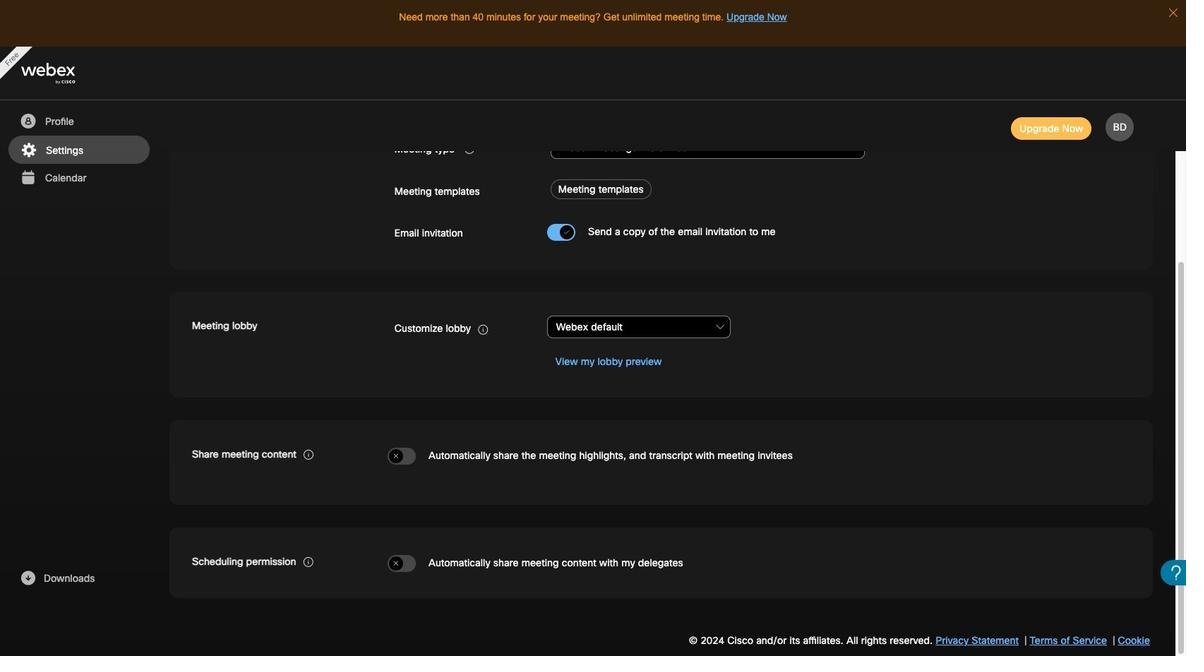 Task type: vqa. For each thing, say whether or not it's contained in the screenshot.
leftmost tab
no



Task type: locate. For each thing, give the bounding box(es) containing it.
1 vertical spatial mds cancel_bold image
[[393, 560, 400, 569]]

0 vertical spatial mds cancel_bold image
[[393, 452, 400, 462]]

mds settings_filled image
[[20, 142, 37, 159]]

banner
[[0, 47, 1187, 100]]

mds meetings_filled image
[[19, 170, 37, 187]]

mds cancel_bold image
[[393, 452, 400, 462], [393, 560, 400, 569]]



Task type: describe. For each thing, give the bounding box(es) containing it.
cisco webex image
[[21, 63, 106, 84]]

mds check_bold image
[[564, 228, 571, 237]]

2 mds cancel_bold image from the top
[[393, 560, 400, 569]]

settings element
[[0, 12, 1187, 656]]

mds people circle_filled image
[[19, 113, 37, 130]]

mds content download_filled image
[[19, 570, 37, 587]]

1 mds cancel_bold image from the top
[[393, 452, 400, 462]]



